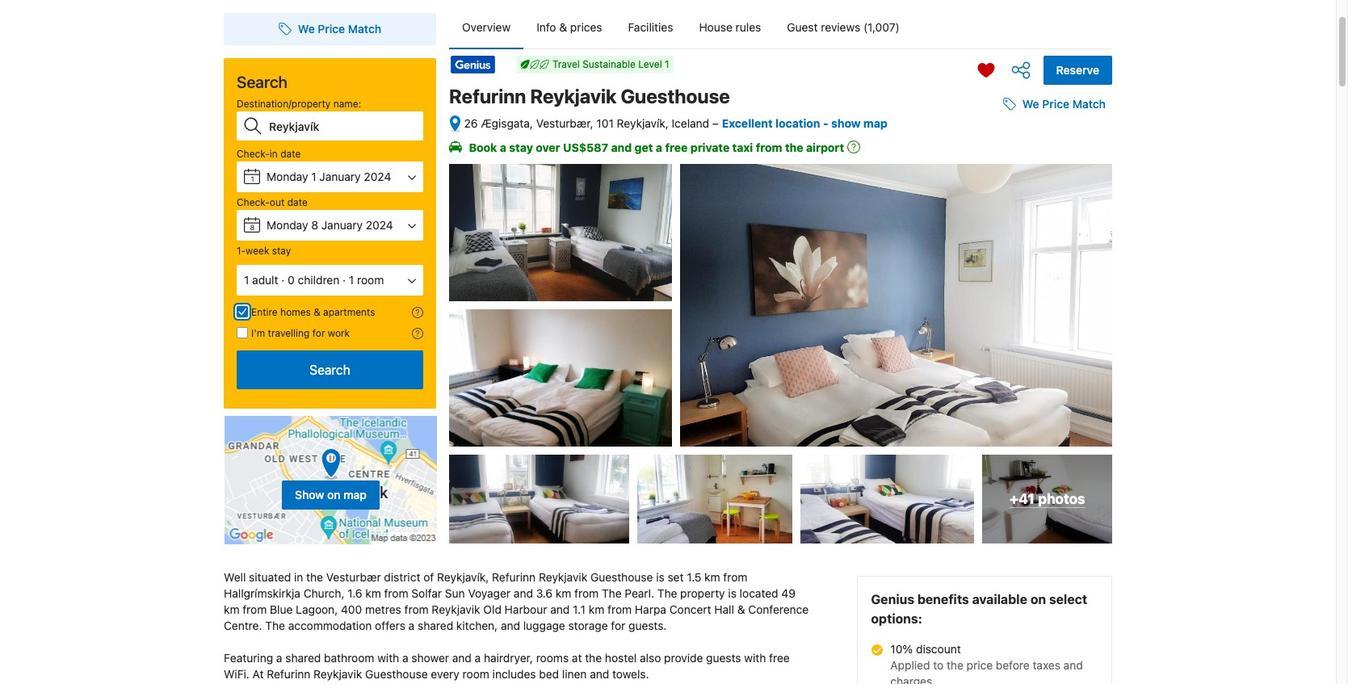 Task type: vqa. For each thing, say whether or not it's contained in the screenshot.
1.6
yes



Task type: locate. For each thing, give the bounding box(es) containing it.
with right guests
[[745, 651, 766, 665]]

price
[[318, 22, 345, 36], [1043, 97, 1070, 111]]

1 horizontal spatial free
[[769, 651, 790, 665]]

rated very good element
[[909, 180, 1064, 200]]

location!
[[963, 370, 1011, 384]]

1-
[[237, 245, 246, 257]]

a right get
[[656, 141, 663, 154]]

2 vertical spatial &
[[738, 603, 746, 617]]

and
[[611, 141, 632, 154], [957, 244, 975, 257], [514, 587, 533, 601], [551, 603, 570, 617], [501, 619, 520, 633], [452, 651, 472, 665], [1064, 659, 1083, 672], [590, 668, 610, 681]]

1 horizontal spatial stay
[[509, 141, 533, 154]]

reviews
[[821, 20, 861, 34], [1030, 197, 1064, 209]]

0 horizontal spatial ·
[[281, 273, 285, 287]]

1 vertical spatial january
[[321, 218, 363, 232]]

guesthouse up 26 ægisgata, vesturbær, 101 reykjavík, iceland – excellent location - show map
[[621, 85, 730, 107]]

date up monday 1 january 2024
[[281, 148, 301, 160]]

& right hall
[[738, 603, 746, 617]]

0 vertical spatial we price match button
[[272, 15, 388, 44]]

is up hall
[[728, 587, 737, 601]]

reviews right 1,007
[[1030, 197, 1064, 209]]

with
[[1069, 244, 1090, 257], [378, 651, 399, 665], [745, 651, 766, 665]]

· right children
[[343, 273, 346, 287]]

1 vertical spatial stay
[[272, 245, 291, 257]]

taxi image
[[449, 142, 462, 153]]

0 horizontal spatial reykjavík,
[[437, 571, 489, 584]]

0 vertical spatial on
[[327, 488, 341, 502]]

1 horizontal spatial to
[[1015, 244, 1024, 257]]

1 horizontal spatial we price match
[[1023, 97, 1106, 111]]

refurinn up voyager
[[492, 571, 536, 584]]

9.2
[[1075, 370, 1093, 385]]

0 vertical spatial search
[[237, 73, 288, 91]]

scored 9.2 element
[[1071, 365, 1097, 390]]

and down harbour at bottom left
[[501, 619, 520, 633]]

germany
[[987, 327, 1028, 339]]

date right out
[[287, 196, 308, 209]]

1 vertical spatial match
[[1073, 97, 1106, 111]]

stay for week
[[272, 245, 291, 257]]

1 vertical spatial reviews
[[1030, 197, 1064, 209]]

0 vertical spatial free
[[665, 141, 688, 154]]

price
[[967, 659, 993, 672]]

and left 1.1
[[551, 603, 570, 617]]

january
[[319, 170, 361, 183], [321, 218, 363, 232]]

1 vertical spatial date
[[287, 196, 308, 209]]

provide
[[664, 651, 703, 665]]

iceland
[[672, 116, 710, 130]]

26 ægisgata, vesturbær, 101 reykjavík, iceland – excellent location - show map
[[464, 116, 888, 130]]

search button
[[237, 351, 423, 390]]

2024 down where are you going? field
[[364, 170, 391, 183]]

0 horizontal spatial is
[[656, 571, 665, 584]]

2024 down monday 1 january 2024
[[366, 218, 393, 232]]

0 vertical spatial reykjavík,
[[617, 116, 669, 130]]

sun
[[445, 587, 465, 601]]

0 horizontal spatial map
[[344, 488, 367, 502]]

blue
[[270, 603, 293, 617]]

on right show
[[327, 488, 341, 502]]

book a stay over ‎us$587‏ and get a free private taxi from the airport
[[469, 141, 847, 154]]

to inside "the receptionist was very kind- hearted and patient to help me with car parking."
[[1015, 244, 1024, 257]]

guesthouse down "shower"
[[365, 668, 428, 681]]

patient
[[978, 244, 1012, 257]]

concert
[[670, 603, 712, 617]]

monday up out
[[267, 170, 308, 183]]

to left help
[[1015, 244, 1024, 257]]

the
[[602, 587, 622, 601], [658, 587, 678, 601], [265, 619, 285, 633]]

1 vertical spatial &
[[314, 306, 321, 318]]

info & prices
[[537, 20, 602, 34]]

free
[[665, 141, 688, 154], [769, 651, 790, 665]]

0 vertical spatial excellent
[[722, 116, 773, 130]]

refurinn right at
[[267, 668, 311, 681]]

from
[[756, 141, 783, 154], [724, 571, 748, 584], [384, 587, 409, 601], [575, 587, 599, 601], [243, 603, 267, 617], [405, 603, 429, 617], [608, 603, 632, 617]]

2 check- from the top
[[237, 196, 270, 209]]

on inside genius benefits available on select options:
[[1031, 592, 1047, 607]]

1 vertical spatial 2024
[[366, 218, 393, 232]]

1 vertical spatial search
[[310, 363, 351, 377]]

is
[[656, 571, 665, 584], [728, 587, 737, 601]]

a left "shower"
[[403, 651, 409, 665]]

and right "linen" on the bottom left of page
[[590, 668, 610, 681]]

reykjavik down bathroom
[[314, 668, 362, 681]]

overview link
[[449, 6, 524, 48]]

price up name:
[[318, 22, 345, 36]]

match up name:
[[348, 22, 382, 36]]

located
[[740, 587, 779, 601]]

also
[[640, 651, 661, 665]]

match down 'reserve' button
[[1073, 97, 1106, 111]]

1 right level
[[665, 58, 670, 70]]

the up car
[[916, 231, 932, 244]]

check-
[[237, 148, 270, 160], [237, 196, 270, 209]]

1 vertical spatial in
[[294, 571, 303, 584]]

‎us$587‏
[[563, 141, 609, 154]]

and up every
[[452, 651, 472, 665]]

1 horizontal spatial price
[[1043, 97, 1070, 111]]

monday
[[267, 170, 308, 183], [267, 218, 308, 232]]

0 horizontal spatial we
[[298, 22, 315, 36]]

date
[[281, 148, 301, 160], [287, 196, 308, 209]]

we price match button up name:
[[272, 15, 388, 44]]

check- up week
[[237, 196, 270, 209]]

0 horizontal spatial to
[[934, 659, 944, 672]]

1 check- from the top
[[237, 148, 270, 160]]

date for check-out date
[[287, 196, 308, 209]]

1 vertical spatial refurinn
[[492, 571, 536, 584]]

harpa
[[635, 603, 667, 617]]

0 vertical spatial &
[[559, 20, 567, 34]]

we'll show you stays where you can have the entire place to yourself image
[[412, 307, 423, 318], [412, 307, 423, 318]]

destination/property name:
[[237, 98, 361, 110]]

0 horizontal spatial in
[[270, 148, 278, 160]]

search inside button
[[310, 363, 351, 377]]

lagoon,
[[296, 603, 338, 617]]

0 vertical spatial in
[[270, 148, 278, 160]]

a left the hairdryer,
[[475, 651, 481, 665]]

well situated in the vesturbær district of reykjavík, refurinn reykjavik guesthouse is set 1.5 km from hallgrímskirkja church, 1.6 km from solfar sun voyager and 3.6 km from the pearl. the property is located 49 km from blue lagoon, 400 metres from reykjavik old harbour and 1.1 km from harpa concert hall & conference centre. the accommodation offers a shared kitchen, and luggage storage for guests. featuring a shared bathroom with a shower and a hairdryer, rooms at the hostel also provide guests with free wifi. at refurinn reykjavik guesthouse every room includes bed linen and to
[[224, 571, 812, 684]]

a right book
[[500, 141, 507, 154]]

0 vertical spatial to
[[1015, 244, 1024, 257]]

refurinn up 26
[[449, 85, 526, 107]]

scored 8.3 element
[[1071, 183, 1097, 209]]

0 horizontal spatial on
[[327, 488, 341, 502]]

8
[[311, 218, 318, 232], [250, 223, 255, 232]]

1 vertical spatial map
[[344, 488, 367, 502]]

1 vertical spatial we price match
[[1023, 97, 1106, 111]]

guests.
[[629, 619, 667, 633]]

8 up week
[[250, 223, 255, 232]]

taxes
[[1033, 659, 1061, 672]]

check- up check-out date
[[237, 148, 270, 160]]

destination/property
[[237, 98, 331, 110]]

1 horizontal spatial &
[[559, 20, 567, 34]]

1 horizontal spatial in
[[294, 571, 303, 584]]

0 vertical spatial monday
[[267, 170, 308, 183]]

0 vertical spatial room
[[357, 273, 384, 287]]

the down discount
[[947, 659, 964, 672]]

i'm travelling for work
[[251, 327, 350, 339]]

for inside search section
[[313, 327, 325, 339]]

0 vertical spatial match
[[348, 22, 382, 36]]

for left guests.
[[611, 619, 626, 633]]

0 vertical spatial check-
[[237, 148, 270, 160]]

stay right week
[[272, 245, 291, 257]]

reviews right guest
[[821, 20, 861, 34]]

1 vertical spatial on
[[1031, 592, 1047, 607]]

monday for monday 8 january 2024
[[267, 218, 308, 232]]

we price match up name:
[[298, 22, 382, 36]]

& right info
[[559, 20, 567, 34]]

0 vertical spatial price
[[318, 22, 345, 36]]

we price match inside search section
[[298, 22, 382, 36]]

in right situated
[[294, 571, 303, 584]]

over
[[536, 141, 560, 154]]

search up 'destination/property'
[[237, 73, 288, 91]]

reykjavík, inside well situated in the vesturbær district of reykjavík, refurinn reykjavik guesthouse is set 1.5 km from hallgrímskirkja church, 1.6 km from solfar sun voyager and 3.6 km from the pearl. the property is located 49 km from blue lagoon, 400 metres from reykjavik old harbour and 1.1 km from harpa concert hall & conference centre. the accommodation offers a shared kitchen, and luggage storage for guests. featuring a shared bathroom with a shower and a hairdryer, rooms at the hostel also provide guests with free wifi. at refurinn reykjavik guesthouse every room includes bed linen and to
[[437, 571, 489, 584]]

1 horizontal spatial is
[[728, 587, 737, 601]]

2024
[[364, 170, 391, 183], [366, 218, 393, 232]]

0 horizontal spatial we price match
[[298, 22, 382, 36]]

1 horizontal spatial ·
[[343, 273, 346, 287]]

with right "me"
[[1069, 244, 1090, 257]]

1 vertical spatial free
[[769, 651, 790, 665]]

0 vertical spatial 2024
[[364, 170, 391, 183]]

0 vertical spatial map
[[864, 116, 888, 130]]

· left the 0
[[281, 273, 285, 287]]

0 horizontal spatial price
[[318, 22, 345, 36]]

km right 1.6
[[365, 587, 381, 601]]

10%
[[891, 643, 913, 656]]

bed
[[539, 668, 559, 681]]

+41
[[1010, 491, 1035, 508]]

the left pearl.
[[602, 587, 622, 601]]

if you select this option, we'll show you popular business travel features like breakfast, wifi and free parking. image
[[412, 328, 423, 339], [412, 328, 423, 339]]

the down blue
[[265, 619, 285, 633]]

we inside search section
[[298, 22, 315, 36]]

help
[[1027, 244, 1048, 257]]

harbour
[[505, 603, 547, 617]]

january for 8
[[321, 218, 363, 232]]

free down conference
[[769, 651, 790, 665]]

in up check-out date
[[270, 148, 278, 160]]

with inside "the receptionist was very kind- hearted and patient to help me with car parking."
[[1069, 244, 1090, 257]]

0 horizontal spatial room
[[357, 273, 384, 287]]

2024 for monday 1 january 2024
[[364, 170, 391, 183]]

from down the solfar
[[405, 603, 429, 617]]

reykjavik down sun
[[432, 603, 481, 617]]

prices
[[570, 20, 602, 34]]

stay for a
[[509, 141, 533, 154]]

0 vertical spatial shared
[[418, 619, 453, 633]]

+41 photos
[[1010, 491, 1086, 508]]

0 horizontal spatial search
[[237, 73, 288, 91]]

get
[[635, 141, 653, 154]]

refurinn reykjavik guesthouse
[[449, 85, 730, 107]]

0 horizontal spatial match
[[348, 22, 382, 36]]

0 horizontal spatial for
[[313, 327, 325, 339]]

guests
[[706, 651, 741, 665]]

and inside "the receptionist was very kind- hearted and patient to help me with car parking."
[[957, 244, 975, 257]]

0 vertical spatial we
[[298, 22, 315, 36]]

8 down monday 1 january 2024
[[311, 218, 318, 232]]

and right taxes
[[1064, 659, 1083, 672]]

1 vertical spatial reykjavík,
[[437, 571, 489, 584]]

for left 'work'
[[313, 327, 325, 339]]

1 horizontal spatial we price match button
[[997, 90, 1113, 119]]

0 horizontal spatial stay
[[272, 245, 291, 257]]

2 monday from the top
[[267, 218, 308, 232]]

0 vertical spatial for
[[313, 327, 325, 339]]

0 vertical spatial guesthouse
[[621, 85, 730, 107]]

shared
[[418, 619, 453, 633], [285, 651, 321, 665]]

room right every
[[463, 668, 490, 681]]

1 horizontal spatial excellent
[[909, 370, 960, 384]]

1 horizontal spatial on
[[1031, 592, 1047, 607]]

the down set
[[658, 587, 678, 601]]

1 horizontal spatial reykjavík,
[[617, 116, 669, 130]]

the inside "the receptionist was very kind- hearted and patient to help me with car parking."
[[916, 231, 932, 244]]

2 horizontal spatial &
[[738, 603, 746, 617]]

1 up apartments
[[349, 273, 354, 287]]

hall
[[715, 603, 735, 617]]

shared up "shower"
[[418, 619, 453, 633]]

previous image
[[898, 260, 908, 269]]

january up monday 8 january 2024
[[319, 170, 361, 183]]

0 horizontal spatial excellent
[[722, 116, 773, 130]]

1 horizontal spatial map
[[864, 116, 888, 130]]

1 adult · 0 children · 1 room
[[244, 273, 384, 287]]

0 horizontal spatial 8
[[250, 223, 255, 232]]

reykjavík, up sun
[[437, 571, 489, 584]]

map
[[864, 116, 888, 130], [344, 488, 367, 502]]

price down 'reserve' button
[[1043, 97, 1070, 111]]

on left select
[[1031, 592, 1047, 607]]

1 horizontal spatial for
[[611, 619, 626, 633]]

room inside dropdown button
[[357, 273, 384, 287]]

excellent location!
[[909, 370, 1011, 384]]

to down discount
[[934, 659, 944, 672]]

1 vertical spatial to
[[934, 659, 944, 672]]

search section
[[217, 0, 443, 546]]

ægisgata,
[[481, 116, 533, 130]]

0 vertical spatial reviews
[[821, 20, 861, 34]]

receptionist
[[934, 231, 992, 244]]

solfar
[[412, 587, 442, 601]]

is left set
[[656, 571, 665, 584]]

the up church, at the bottom of the page
[[306, 571, 323, 584]]

search down 'work'
[[310, 363, 351, 377]]

property
[[681, 587, 725, 601]]

2 horizontal spatial with
[[1069, 244, 1090, 257]]

a right offers
[[409, 619, 415, 633]]

free down 26 ægisgata, vesturbær, 101 reykjavík, iceland – excellent location - show map
[[665, 141, 688, 154]]

km up centre.
[[224, 603, 240, 617]]

& right 'homes'
[[314, 306, 321, 318]]

reykjavík,
[[617, 116, 669, 130], [437, 571, 489, 584]]

stay inside search section
[[272, 245, 291, 257]]

to
[[1015, 244, 1024, 257], [934, 659, 944, 672]]

0 vertical spatial we price match
[[298, 22, 382, 36]]

photos
[[1039, 491, 1086, 508]]

1 horizontal spatial search
[[310, 363, 351, 377]]

reykjavík, up get
[[617, 116, 669, 130]]

show on map button
[[224, 415, 438, 546], [282, 480, 380, 510]]

shared down accommodation in the left bottom of the page
[[285, 651, 321, 665]]

monday down out
[[267, 218, 308, 232]]

1 · from the left
[[281, 273, 285, 287]]

and left patient
[[957, 244, 975, 257]]

monday 1 january 2024
[[267, 170, 391, 183]]

kind-
[[1041, 231, 1067, 244]]

0 horizontal spatial &
[[314, 306, 321, 318]]

0
[[288, 273, 295, 287]]

0 horizontal spatial the
[[265, 619, 285, 633]]

1 horizontal spatial we
[[1023, 97, 1040, 111]]

from up 1.1
[[575, 587, 599, 601]]

1 up monday 8 january 2024
[[311, 170, 316, 183]]

1 left the adult
[[244, 273, 249, 287]]

1 vertical spatial monday
[[267, 218, 308, 232]]

genius
[[872, 592, 915, 607]]

1 vertical spatial room
[[463, 668, 490, 681]]

excellent up taxi
[[722, 116, 773, 130]]

taxi
[[733, 141, 753, 154]]

with down offers
[[378, 651, 399, 665]]

room up apartments
[[357, 273, 384, 287]]

1 vertical spatial is
[[728, 587, 737, 601]]

stay left over
[[509, 141, 533, 154]]

excellent down xingyao
[[909, 370, 960, 384]]

0 horizontal spatial shared
[[285, 651, 321, 665]]

0 vertical spatial date
[[281, 148, 301, 160]]

km right 1.1
[[589, 603, 605, 617]]

january down monday 1 january 2024
[[321, 218, 363, 232]]

hostel
[[605, 651, 637, 665]]

good
[[1034, 183, 1064, 197]]

1 horizontal spatial room
[[463, 668, 490, 681]]

1 vertical spatial excellent
[[909, 370, 960, 384]]

very
[[1003, 183, 1030, 197]]

1 monday from the top
[[267, 170, 308, 183]]



Task type: describe. For each thing, give the bounding box(es) containing it.
click to open map view image
[[449, 115, 461, 133]]

& inside search section
[[314, 306, 321, 318]]

info
[[537, 20, 556, 34]]

applied
[[891, 659, 931, 672]]

kitchen,
[[457, 619, 498, 633]]

homes
[[281, 306, 311, 318]]

2024 for monday 8 january 2024
[[366, 218, 393, 232]]

next image
[[1098, 260, 1108, 269]]

parking.
[[934, 256, 974, 269]]

house
[[699, 20, 733, 34]]

adult
[[252, 273, 278, 287]]

xingyao
[[933, 327, 970, 339]]

january for 1
[[319, 170, 361, 183]]

to inside 10% discount applied to the price before taxes and charges
[[934, 659, 944, 672]]

i'm
[[251, 327, 265, 339]]

0 horizontal spatial reviews
[[821, 20, 861, 34]]

book
[[469, 141, 497, 154]]

1 horizontal spatial the
[[602, 587, 622, 601]]

2 vertical spatial guesthouse
[[365, 668, 428, 681]]

info & prices link
[[524, 6, 615, 48]]

every
[[431, 668, 460, 681]]

in inside search section
[[270, 148, 278, 160]]

accommodation
[[288, 619, 372, 633]]

check-out date
[[237, 196, 308, 209]]

the receptionist was very kind- hearted and patient to help me with car parking.
[[916, 231, 1090, 269]]

name:
[[334, 98, 361, 110]]

reykjavik up vesturbær,
[[531, 85, 617, 107]]

49
[[782, 587, 796, 601]]

hairdryer,
[[484, 651, 533, 665]]

reviews inside very good 1,007 reviews
[[1030, 197, 1064, 209]]

0 horizontal spatial with
[[378, 651, 399, 665]]

rules
[[736, 20, 761, 34]]

bathroom
[[324, 651, 375, 665]]

–
[[713, 116, 719, 130]]

vesturbær,
[[536, 116, 594, 130]]

luggage
[[523, 619, 566, 633]]

pearl.
[[625, 587, 655, 601]]

very good 1,007 reviews
[[1003, 183, 1064, 209]]

at
[[572, 651, 582, 665]]

0 horizontal spatial we price match button
[[272, 15, 388, 44]]

very
[[1017, 231, 1038, 244]]

0 vertical spatial refurinn
[[449, 85, 526, 107]]

on inside search section
[[327, 488, 341, 502]]

in inside well situated in the vesturbær district of reykjavík, refurinn reykjavik guesthouse is set 1.5 km from hallgrímskirkja church, 1.6 km from solfar sun voyager and 3.6 km from the pearl. the property is located 49 km from blue lagoon, 400 metres from reykjavik old harbour and 1.1 km from harpa concert hall & conference centre. the accommodation offers a shared kitchen, and luggage storage for guests. featuring a shared bathroom with a shower and a hairdryer, rooms at the hostel also provide guests with free wifi. at refurinn reykjavik guesthouse every room includes bed linen and to
[[294, 571, 303, 584]]

check- for out
[[237, 196, 270, 209]]

from down hallgrímskirkja
[[243, 603, 267, 617]]

the down location
[[785, 141, 804, 154]]

1 adult · 0 children · 1 room button
[[237, 265, 423, 296]]

400
[[341, 603, 362, 617]]

guest
[[787, 20, 818, 34]]

guest reviews (1,007)
[[787, 20, 900, 34]]

1,007
[[1003, 197, 1027, 209]]

work
[[328, 327, 350, 339]]

1 vertical spatial we price match button
[[997, 90, 1113, 119]]

check-in date
[[237, 148, 301, 160]]

select
[[1050, 592, 1088, 607]]

genius benefits available on select options:
[[872, 592, 1088, 626]]

facilities
[[628, 20, 674, 34]]

& inside well situated in the vesturbær district of reykjavík, refurinn reykjavik guesthouse is set 1.5 km from hallgrímskirkja church, 1.6 km from solfar sun voyager and 3.6 km from the pearl. the property is located 49 km from blue lagoon, 400 metres from reykjavik old harbour and 1.1 km from harpa concert hall & conference centre. the accommodation offers a shared kitchen, and luggage storage for guests. featuring a shared bathroom with a shower and a hairdryer, rooms at the hostel also provide guests with free wifi. at refurinn reykjavik guesthouse every room includes bed linen and to
[[738, 603, 746, 617]]

wifi.
[[224, 668, 250, 681]]

situated
[[249, 571, 291, 584]]

for inside well situated in the vesturbær district of reykjavík, refurinn reykjavik guesthouse is set 1.5 km from hallgrímskirkja church, 1.6 km from solfar sun voyager and 3.6 km from the pearl. the property is located 49 km from blue lagoon, 400 metres from reykjavik old harbour and 1.1 km from harpa concert hall & conference centre. the accommodation offers a shared kitchen, and luggage storage for guests. featuring a shared bathroom with a shower and a hairdryer, rooms at the hostel also provide guests with free wifi. at refurinn reykjavik guesthouse every room includes bed linen and to
[[611, 619, 626, 633]]

1 down check-in date
[[251, 175, 254, 183]]

Where are you going? field
[[263, 112, 423, 141]]

house rules link
[[686, 6, 774, 48]]

from down pearl.
[[608, 603, 632, 617]]

linen
[[562, 668, 587, 681]]

house rules
[[699, 20, 761, 34]]

0 vertical spatial is
[[656, 571, 665, 584]]

excellent location - show map button
[[722, 116, 888, 130]]

benefits
[[918, 592, 970, 607]]

1 horizontal spatial with
[[745, 651, 766, 665]]

from up located
[[724, 571, 748, 584]]

match inside search section
[[348, 22, 382, 36]]

car
[[916, 256, 931, 269]]

free inside well situated in the vesturbær district of reykjavík, refurinn reykjavik guesthouse is set 1.5 km from hallgrímskirkja church, 1.6 km from solfar sun voyager and 3.6 km from the pearl. the property is located 49 km from blue lagoon, 400 metres from reykjavik old harbour and 1.1 km from harpa concert hall & conference centre. the accommodation offers a shared kitchen, and luggage storage for guests. featuring a shared bathroom with a shower and a hairdryer, rooms at the hostel also provide guests with free wifi. at refurinn reykjavik guesthouse every room includes bed linen and to
[[769, 651, 790, 665]]

available
[[973, 592, 1028, 607]]

church,
[[304, 587, 345, 601]]

well
[[224, 571, 246, 584]]

price inside search section
[[318, 22, 345, 36]]

1 horizontal spatial 8
[[311, 218, 318, 232]]

(1,007)
[[864, 20, 900, 34]]

hallgrímskirkja
[[224, 587, 301, 601]]

and inside 10% discount applied to the price before taxes and charges
[[1064, 659, 1083, 672]]

monday for monday 1 january 2024
[[267, 170, 308, 183]]

show
[[832, 116, 861, 130]]

reykjavik up '3.6'
[[539, 571, 588, 584]]

from down district
[[384, 587, 409, 601]]

1 horizontal spatial shared
[[418, 619, 453, 633]]

show
[[295, 488, 324, 502]]

room inside well situated in the vesturbær district of reykjavík, refurinn reykjavik guesthouse is set 1.5 km from hallgrímskirkja church, 1.6 km from solfar sun voyager and 3.6 km from the pearl. the property is located 49 km from blue lagoon, 400 metres from reykjavik old harbour and 1.1 km from harpa concert hall & conference centre. the accommodation offers a shared kitchen, and luggage storage for guests. featuring a shared bathroom with a shower and a hairdryer, rooms at the hostel also provide guests with free wifi. at refurinn reykjavik guesthouse every room includes bed linen and to
[[463, 668, 490, 681]]

1 horizontal spatial match
[[1073, 97, 1106, 111]]

set
[[668, 571, 684, 584]]

out
[[270, 196, 285, 209]]

overview
[[462, 20, 511, 34]]

2 · from the left
[[343, 273, 346, 287]]

show on map
[[295, 488, 367, 502]]

reserve button
[[1044, 56, 1113, 85]]

reserve
[[1057, 63, 1100, 77]]

the right at
[[585, 651, 602, 665]]

1 vertical spatial shared
[[285, 651, 321, 665]]

conference
[[749, 603, 809, 617]]

from right taxi
[[756, 141, 783, 154]]

guest reviews (1,007) link
[[774, 6, 913, 48]]

entire homes & apartments
[[251, 306, 375, 318]]

rooms
[[536, 651, 569, 665]]

2 vertical spatial refurinn
[[267, 668, 311, 681]]

1 vertical spatial we
[[1023, 97, 1040, 111]]

1.5
[[687, 571, 702, 584]]

1 vertical spatial guesthouse
[[591, 571, 653, 584]]

1.1
[[573, 603, 586, 617]]

date for check-in date
[[281, 148, 301, 160]]

private
[[691, 141, 730, 154]]

was
[[995, 231, 1014, 244]]

options:
[[872, 612, 923, 626]]

0 horizontal spatial free
[[665, 141, 688, 154]]

at
[[253, 668, 264, 681]]

2 horizontal spatial the
[[658, 587, 678, 601]]

map inside search section
[[344, 488, 367, 502]]

26
[[464, 116, 478, 130]]

a right featuring
[[276, 651, 282, 665]]

old
[[484, 603, 502, 617]]

3.6
[[536, 587, 553, 601]]

-
[[823, 116, 829, 130]]

and up harbour at bottom left
[[514, 587, 533, 601]]

of
[[424, 571, 434, 584]]

before
[[996, 659, 1030, 672]]

shower
[[412, 651, 449, 665]]

travelling
[[268, 327, 310, 339]]

km right 1.5
[[705, 571, 721, 584]]

and left get
[[611, 141, 632, 154]]

sustainable
[[583, 58, 636, 70]]

the inside 10% discount applied to the price before taxes and charges
[[947, 659, 964, 672]]

1 vertical spatial price
[[1043, 97, 1070, 111]]

check- for in
[[237, 148, 270, 160]]

km right '3.6'
[[556, 587, 572, 601]]

10% discount applied to the price before taxes and charges
[[891, 643, 1083, 684]]



